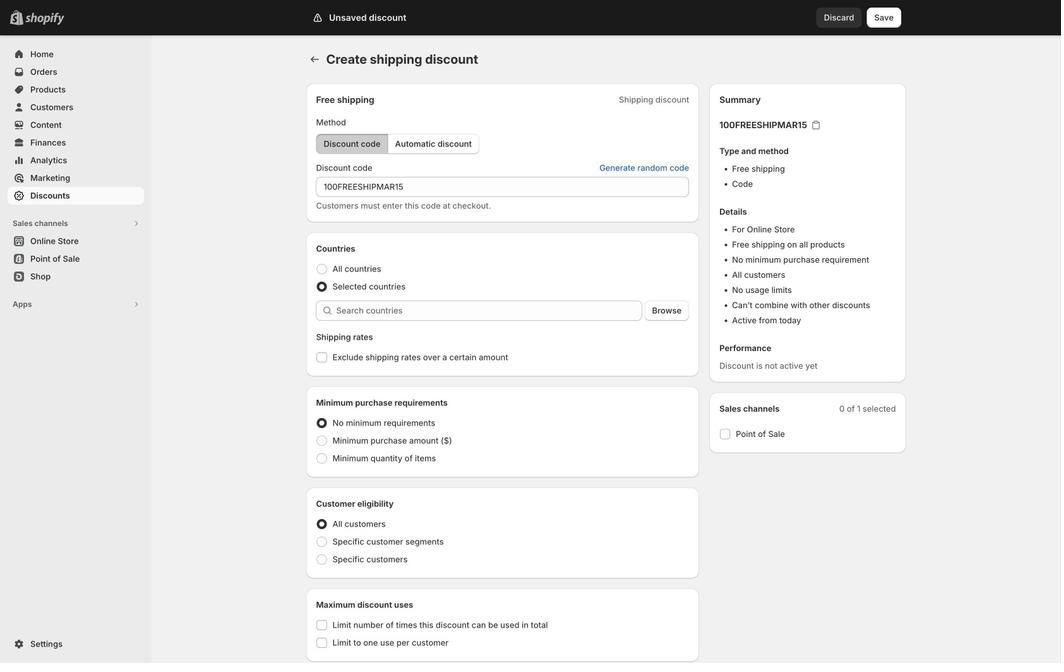 Task type: locate. For each thing, give the bounding box(es) containing it.
Search countries text field
[[336, 301, 642, 321]]

None text field
[[316, 177, 689, 197]]

shopify image
[[25, 12, 64, 25]]



Task type: vqa. For each thing, say whether or not it's contained in the screenshot.
topmost order
no



